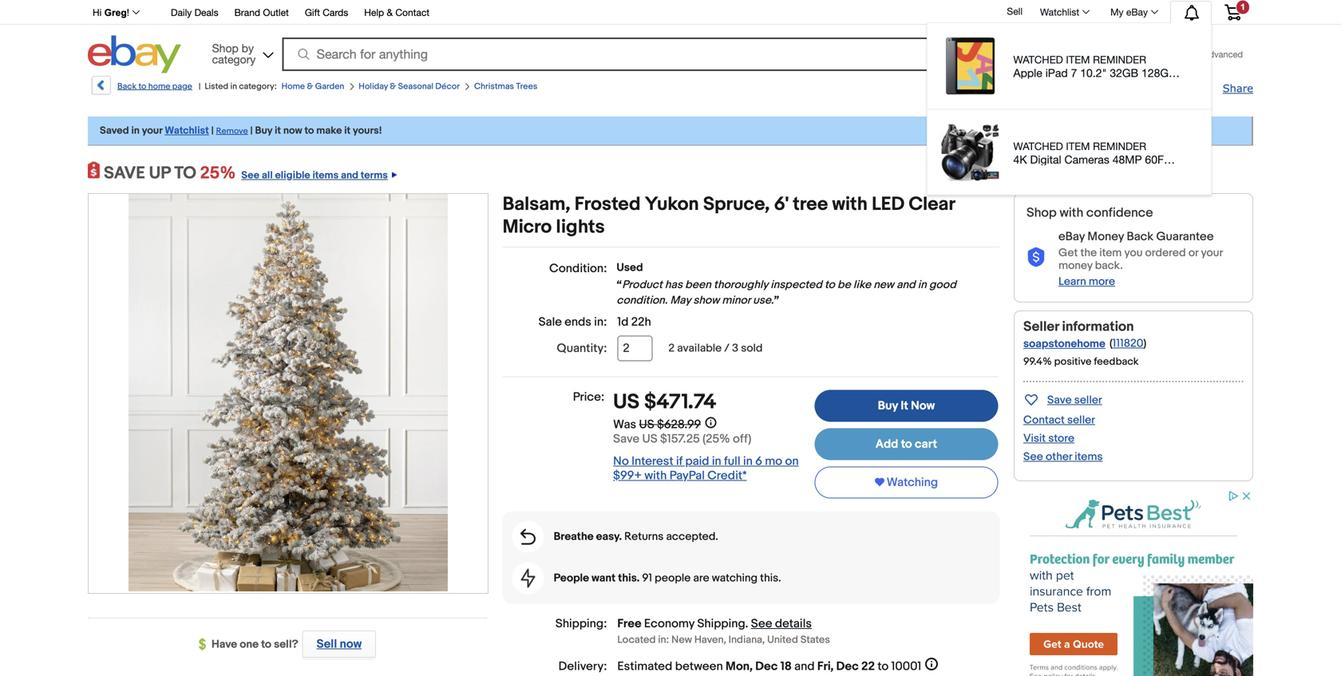 Task type: vqa. For each thing, say whether or not it's contained in the screenshot.
"directtou"
no



Task type: describe. For each thing, give the bounding box(es) containing it.
18
[[780, 659, 792, 674]]

haven,
[[694, 634, 726, 646]]

quantity:
[[557, 341, 607, 356]]

contact inside account navigation
[[395, 7, 430, 18]]

us for was
[[639, 417, 654, 432]]

now
[[911, 399, 935, 413]]

seller for save
[[1074, 394, 1102, 407]]

& for holiday
[[390, 81, 396, 92]]

watching
[[712, 572, 758, 585]]

help
[[364, 7, 384, 18]]

listed
[[205, 81, 228, 92]]

cart
[[915, 437, 937, 451]]

one
[[240, 638, 259, 651]]

/
[[724, 342, 730, 355]]

us $471.74 main content
[[503, 193, 1000, 676]]

like
[[853, 278, 871, 292]]

us up was
[[613, 390, 640, 415]]

to left make
[[304, 125, 314, 137]]

economy
[[644, 617, 695, 631]]

located
[[617, 634, 656, 646]]

in left full in the bottom right of the page
[[712, 454, 721, 469]]

home
[[148, 81, 170, 92]]

add
[[875, 437, 898, 451]]

people
[[554, 572, 589, 585]]

indiana,
[[729, 634, 765, 646]]

2 horizontal spatial with
[[1060, 205, 1084, 221]]

0 horizontal spatial in:
[[594, 315, 607, 329]]

2 this. from the left
[[760, 572, 781, 585]]

brand outlet
[[234, 7, 289, 18]]

advertisement region
[[1014, 489, 1253, 676]]

mon,
[[726, 659, 753, 674]]

with details__icon image for breathe easy.
[[521, 529, 536, 545]]

0 horizontal spatial see
[[241, 169, 259, 182]]

shop by category
[[212, 42, 256, 66]]

ebay inside account navigation
[[1126, 6, 1148, 18]]

buy it now
[[878, 399, 935, 413]]

minor
[[722, 294, 750, 307]]

the
[[1080, 246, 1097, 260]]

clear
[[909, 193, 955, 216]]

1 watched from the top
[[1013, 53, 1063, 66]]

dollar sign image
[[199, 638, 212, 651]]

deals
[[194, 7, 218, 18]]

terms
[[361, 169, 388, 182]]

91
[[642, 572, 652, 585]]

1 reminder from the top
[[1093, 53, 1146, 66]]

want
[[592, 572, 616, 585]]

was us $628.99
[[613, 417, 701, 432]]

account navigation
[[84, 0, 1253, 196]]

hi
[[93, 7, 102, 18]]

spruce,
[[703, 193, 770, 216]]

2
[[668, 342, 675, 355]]

111820
[[1113, 337, 1144, 350]]

save for save seller
[[1047, 394, 1072, 407]]

up
[[149, 163, 170, 184]]

2 reminder from the top
[[1093, 140, 1146, 152]]

$471.74
[[644, 390, 716, 415]]

to inside " product has been thoroughly inspected to be like new and in good condition. may show minor use.
[[825, 278, 835, 292]]

new
[[874, 278, 894, 292]]

yours!
[[353, 125, 382, 137]]

(25%
[[703, 432, 730, 446]]

2 watched from the top
[[1013, 140, 1063, 152]]

sell now link
[[298, 631, 376, 658]]

your inside the ebay money back guarantee get the item you ordered or your money back. learn more
[[1201, 246, 1223, 260]]

shop for shop with confidence
[[1027, 205, 1057, 221]]

save
[[104, 163, 145, 184]]

1 vertical spatial now
[[340, 637, 362, 651]]

1 it from the left
[[275, 125, 281, 137]]

feedback
[[1094, 356, 1139, 368]]

soapstonehome
[[1023, 337, 1106, 351]]

was
[[613, 417, 636, 432]]

1 horizontal spatial and
[[794, 659, 815, 674]]

eligible
[[275, 169, 310, 182]]

positive
[[1054, 356, 1092, 368]]

1 vertical spatial watchlist link
[[165, 125, 209, 137]]

help & contact
[[364, 7, 430, 18]]

cards
[[323, 7, 348, 18]]

back.
[[1095, 259, 1123, 273]]

estimated
[[617, 659, 672, 674]]

in inside " product has been thoroughly inspected to be like new and in good condition. may show minor use.
[[918, 278, 927, 292]]

product
[[622, 278, 662, 292]]

have
[[212, 638, 237, 651]]

1 dec from the left
[[755, 659, 778, 674]]

in right 'saved'
[[131, 125, 140, 137]]

accepted.
[[666, 530, 718, 544]]

christmas trees link
[[474, 81, 538, 92]]

my
[[1111, 6, 1124, 18]]

buy it now link
[[815, 390, 998, 422]]

save us $157.25 (25% off)
[[613, 432, 751, 446]]

22
[[861, 659, 875, 674]]

free
[[617, 617, 641, 631]]

1 item from the top
[[1066, 53, 1090, 66]]

are
[[693, 572, 709, 585]]

inspected
[[771, 278, 822, 292]]

Search for anything text field
[[285, 39, 925, 69]]

led
[[872, 193, 905, 216]]

off)
[[733, 432, 751, 446]]

2 dec from the left
[[836, 659, 859, 674]]

christmas trees
[[474, 81, 538, 92]]

décor
[[435, 81, 460, 92]]

help & contact link
[[364, 4, 430, 22]]

shop by category banner
[[84, 0, 1253, 196]]

0 vertical spatial watchlist link
[[1031, 2, 1097, 22]]

to right the "22"
[[878, 659, 889, 674]]

available
[[677, 342, 722, 355]]

no interest if paid in full in 6 mo on $99+ with paypal credit*
[[613, 454, 799, 483]]

sell?
[[274, 638, 298, 651]]

see details link
[[751, 617, 812, 631]]

category
[[212, 53, 256, 66]]

& for help
[[387, 7, 393, 18]]

see all eligible items and terms
[[241, 169, 388, 182]]

thoroughly
[[714, 278, 768, 292]]

6'
[[774, 193, 789, 216]]

breathe
[[554, 530, 594, 544]]

daily deals link
[[171, 4, 218, 22]]

greg
[[104, 7, 127, 18]]

sell for sell now
[[317, 637, 337, 651]]

save for save us $157.25 (25% off)
[[613, 432, 640, 446]]

visit
[[1023, 432, 1046, 445]]

new
[[671, 634, 692, 646]]

3
[[732, 342, 739, 355]]

with details__icon image for people want this.
[[521, 569, 535, 588]]

22h
[[631, 315, 651, 329]]

show
[[693, 294, 720, 307]]

sell link
[[1000, 6, 1030, 17]]

1 horizontal spatial |
[[211, 125, 214, 137]]



Task type: locate. For each thing, give the bounding box(es) containing it.
watchlist link right sell link
[[1031, 2, 1097, 22]]

seller for contact
[[1067, 413, 1095, 427]]

tree
[[793, 193, 828, 216]]

shop inside shop by category
[[212, 42, 239, 55]]

0 vertical spatial save
[[1047, 394, 1072, 407]]

0 horizontal spatial shop
[[212, 42, 239, 55]]

1 vertical spatial shop
[[1027, 205, 1057, 221]]

1 horizontal spatial see
[[751, 617, 772, 631]]

with details__icon image left breathe
[[521, 529, 536, 545]]

0 horizontal spatial it
[[275, 125, 281, 137]]

& for home
[[307, 81, 313, 92]]

ebay right my
[[1126, 6, 1148, 18]]

in left 'good'
[[918, 278, 927, 292]]

and right the new
[[897, 278, 915, 292]]

1 horizontal spatial with
[[832, 193, 868, 216]]

to left be
[[825, 278, 835, 292]]

reminder up confidence
[[1093, 140, 1146, 152]]

watchlist link up to at left top
[[165, 125, 209, 137]]

breathe easy. returns accepted.
[[554, 530, 718, 544]]

reminder down my
[[1093, 53, 1146, 66]]

None submit
[[1061, 38, 1195, 71]]

guarantee
[[1156, 230, 1214, 244]]

0 horizontal spatial contact
[[395, 7, 430, 18]]

in right listed
[[230, 81, 237, 92]]

0 vertical spatial item
[[1066, 53, 1090, 66]]

back left home
[[117, 81, 137, 92]]

shop by category button
[[205, 36, 277, 70]]

buy left it
[[878, 399, 898, 413]]

0 vertical spatial in:
[[594, 315, 607, 329]]

2 horizontal spatial see
[[1023, 450, 1043, 464]]

good
[[929, 278, 956, 292]]

dec left the "22"
[[836, 659, 859, 674]]

0 vertical spatial back
[[117, 81, 137, 92]]

$99+
[[613, 469, 642, 483]]

in: down economy
[[658, 634, 669, 646]]

!
[[127, 7, 129, 18]]

saved in your watchlist | remove | buy it now to make it yours!
[[100, 125, 382, 137]]

united
[[767, 634, 798, 646]]

0 vertical spatial watched
[[1013, 53, 1063, 66]]

0 vertical spatial watchlist
[[1040, 6, 1079, 18]]

1 vertical spatial and
[[897, 278, 915, 292]]

0 horizontal spatial your
[[142, 125, 162, 137]]

1 vertical spatial items
[[1075, 450, 1103, 464]]

)
[[1144, 337, 1146, 350]]

save inside button
[[1047, 394, 1072, 407]]

with details__icon image
[[1027, 248, 1046, 268], [521, 529, 536, 545], [521, 569, 535, 588]]

mo
[[765, 454, 782, 469]]

it
[[901, 399, 908, 413]]

1 horizontal spatial items
[[1075, 450, 1103, 464]]

contact up visit store "link"
[[1023, 413, 1065, 427]]

0 horizontal spatial |
[[199, 81, 201, 92]]

1 horizontal spatial watchlist
[[1040, 6, 1079, 18]]

| left listed
[[199, 81, 201, 92]]

watchlist right sell link
[[1040, 6, 1079, 18]]

with details__icon image left "get"
[[1027, 248, 1046, 268]]

0 horizontal spatial watchlist
[[165, 125, 209, 137]]

0 horizontal spatial save
[[613, 432, 640, 446]]

seller down save seller
[[1067, 413, 1095, 427]]

2 horizontal spatial |
[[250, 125, 253, 137]]

2 it from the left
[[344, 125, 351, 137]]

save up to 25%
[[104, 163, 236, 184]]

1 vertical spatial see
[[1023, 450, 1043, 464]]

brand
[[234, 7, 260, 18]]

1 horizontal spatial buy
[[878, 399, 898, 413]]

watched item reminder link up shop with confidence
[[929, 111, 1210, 196]]

& right home
[[307, 81, 313, 92]]

items right eligible
[[313, 169, 339, 182]]

fri,
[[817, 659, 834, 674]]

us up interest
[[642, 432, 658, 446]]

0 vertical spatial with details__icon image
[[1027, 248, 1046, 268]]

be
[[837, 278, 851, 292]]

1 vertical spatial with details__icon image
[[521, 529, 536, 545]]

0 vertical spatial see
[[241, 169, 259, 182]]

1 horizontal spatial back
[[1127, 230, 1154, 244]]

& inside account navigation
[[387, 7, 393, 18]]

sale ends in:
[[539, 315, 607, 329]]

gift cards link
[[305, 4, 348, 22]]

outlet
[[263, 7, 289, 18]]

your right 'saved'
[[142, 125, 162, 137]]

now left make
[[283, 125, 302, 137]]

0 vertical spatial watched item reminder link
[[929, 24, 1210, 109]]

0 vertical spatial ebay
[[1126, 6, 1148, 18]]

or
[[1189, 246, 1199, 260]]

0 horizontal spatial now
[[283, 125, 302, 137]]

it right remove button
[[275, 125, 281, 137]]

1 vertical spatial watchlist
[[165, 125, 209, 137]]

yukon
[[645, 193, 699, 216]]

see for shipping
[[751, 617, 772, 631]]

0 vertical spatial watched item reminder
[[1013, 53, 1146, 66]]

people want this. 91 people are watching this.
[[554, 572, 781, 585]]

shipping
[[697, 617, 745, 631]]

see
[[241, 169, 259, 182], [1023, 450, 1043, 464], [751, 617, 772, 631]]

2 item from the top
[[1066, 140, 1090, 152]]

this. left 91
[[618, 572, 640, 585]]

shop with confidence
[[1027, 205, 1153, 221]]

0 horizontal spatial dec
[[755, 659, 778, 674]]

estimated between mon, dec 18 and fri, dec 22 to 10001
[[617, 659, 921, 674]]

to right one
[[261, 638, 271, 651]]

1 watched item reminder link from the top
[[929, 24, 1210, 109]]

to
[[174, 163, 196, 184]]

1 vertical spatial sell
[[317, 637, 337, 651]]

1 horizontal spatial ebay
[[1126, 6, 1148, 18]]

in: inside free economy shipping . see details located in: new haven, indiana, united states
[[658, 634, 669, 646]]

1 vertical spatial contact
[[1023, 413, 1065, 427]]

items inside contact seller visit store see other items
[[1075, 450, 1103, 464]]

1 horizontal spatial dec
[[836, 659, 859, 674]]

items right other
[[1075, 450, 1103, 464]]

back up you
[[1127, 230, 1154, 244]]

sell inside account navigation
[[1007, 6, 1023, 17]]

balsam, frosted yukon spruce, 6' tree with led clear micro lights - picture 1 of 1 image
[[129, 192, 448, 591]]

buy
[[255, 125, 272, 137], [878, 399, 898, 413]]

1 vertical spatial item
[[1066, 140, 1090, 152]]

watchlist up to at left top
[[165, 125, 209, 137]]

0 horizontal spatial this.
[[618, 572, 640, 585]]

see other items link
[[1023, 450, 1103, 464]]

advanced
[[1203, 49, 1243, 59]]

and left terms
[[341, 169, 358, 182]]

us for save
[[642, 432, 658, 446]]

and inside see all eligible items and terms link
[[341, 169, 358, 182]]

save up contact seller link
[[1047, 394, 1072, 407]]

returns
[[624, 530, 664, 544]]

0 vertical spatial now
[[283, 125, 302, 137]]

garden
[[315, 81, 344, 92]]

watched item reminder up shop with confidence
[[1013, 140, 1146, 152]]

2 vertical spatial with details__icon image
[[521, 569, 535, 588]]

1 horizontal spatial it
[[344, 125, 351, 137]]

0 horizontal spatial with
[[645, 469, 667, 483]]

learn more link
[[1059, 275, 1115, 289]]

1 vertical spatial your
[[1201, 246, 1223, 260]]

to inside "link"
[[138, 81, 146, 92]]

contact seller link
[[1023, 413, 1095, 427]]

with left if
[[645, 469, 667, 483]]

buy right remove button
[[255, 125, 272, 137]]

price:
[[573, 390, 604, 404]]

1 vertical spatial reminder
[[1093, 140, 1146, 152]]

get
[[1059, 246, 1078, 260]]

watchlist
[[1040, 6, 1079, 18], [165, 125, 209, 137]]

0 vertical spatial shop
[[212, 42, 239, 55]]

contact right help
[[395, 7, 430, 18]]

2 vertical spatial see
[[751, 617, 772, 631]]

seller up contact seller link
[[1074, 394, 1102, 407]]

0 horizontal spatial back
[[117, 81, 137, 92]]

by
[[242, 42, 254, 55]]

1 vertical spatial watched
[[1013, 140, 1063, 152]]

1 vertical spatial save
[[613, 432, 640, 446]]

2 vertical spatial and
[[794, 659, 815, 674]]

1 horizontal spatial your
[[1201, 246, 1223, 260]]

0 vertical spatial and
[[341, 169, 358, 182]]

my ebay link
[[1102, 2, 1166, 22]]

& right help
[[387, 7, 393, 18]]

store
[[1048, 432, 1075, 445]]

1 horizontal spatial now
[[340, 637, 362, 651]]

see right .
[[751, 617, 772, 631]]

2 horizontal spatial and
[[897, 278, 915, 292]]

ebay up "get"
[[1059, 230, 1085, 244]]

condition:
[[549, 261, 607, 276]]

contact
[[395, 7, 430, 18], [1023, 413, 1065, 427]]

and right 18
[[794, 659, 815, 674]]

between
[[675, 659, 723, 674]]

your
[[142, 125, 162, 137], [1201, 246, 1223, 260]]

1 horizontal spatial watchlist link
[[1031, 2, 1097, 22]]

buy inside "buy it now" 'link'
[[878, 399, 898, 413]]

0 horizontal spatial and
[[341, 169, 358, 182]]

sold
[[741, 342, 763, 355]]

0 horizontal spatial buy
[[255, 125, 272, 137]]

see inside free economy shipping . see details located in: new haven, indiana, united states
[[751, 617, 772, 631]]

0 vertical spatial your
[[142, 125, 162, 137]]

in left 6
[[743, 454, 753, 469]]

seller inside button
[[1074, 394, 1102, 407]]

with inside balsam, frosted yukon spruce, 6' tree with led clear micro lights
[[832, 193, 868, 216]]

1 horizontal spatial contact
[[1023, 413, 1065, 427]]

this. right the watching
[[760, 572, 781, 585]]

| right remove button
[[250, 125, 253, 137]]

0 vertical spatial reminder
[[1093, 53, 1146, 66]]

1 horizontal spatial this.
[[760, 572, 781, 585]]

1 vertical spatial ebay
[[1059, 230, 1085, 244]]

1d
[[617, 315, 629, 329]]

watchlist link
[[1031, 2, 1097, 22], [165, 125, 209, 137]]

dec left 18
[[755, 659, 778, 674]]

information
[[1062, 318, 1134, 335]]

and inside " product has been thoroughly inspected to be like new and in good condition. may show minor use.
[[897, 278, 915, 292]]

save up no
[[613, 432, 640, 446]]

1 horizontal spatial in:
[[658, 634, 669, 646]]

save inside "us $471.74" main content
[[613, 432, 640, 446]]

with up "get"
[[1060, 205, 1084, 221]]

watched item reminder link down my
[[929, 24, 1210, 109]]

1 vertical spatial in:
[[658, 634, 669, 646]]

1 horizontal spatial save
[[1047, 394, 1072, 407]]

0 horizontal spatial ebay
[[1059, 230, 1085, 244]]

in: left 1d
[[594, 315, 607, 329]]

easy.
[[596, 530, 622, 544]]

home & garden
[[282, 81, 344, 92]]

seller inside contact seller visit store see other items
[[1067, 413, 1095, 427]]

&
[[387, 7, 393, 18], [307, 81, 313, 92], [390, 81, 396, 92]]

paypal
[[670, 469, 705, 483]]

all
[[262, 169, 273, 182]]

0 vertical spatial contact
[[395, 7, 430, 18]]

25%
[[200, 163, 236, 184]]

shop
[[212, 42, 239, 55], [1027, 205, 1057, 221]]

1 vertical spatial watched item reminder link
[[929, 111, 1210, 196]]

| left remove button
[[211, 125, 214, 137]]

has
[[665, 278, 683, 292]]

see for visit
[[1023, 450, 1043, 464]]

see inside contact seller visit store see other items
[[1023, 450, 1043, 464]]

hi greg !
[[93, 7, 129, 18]]

see all eligible items and terms link
[[236, 163, 397, 184]]

& right holiday
[[390, 81, 396, 92]]

2 watched item reminder link from the top
[[929, 111, 1210, 196]]

brand outlet link
[[234, 4, 289, 22]]

0 horizontal spatial items
[[313, 169, 339, 182]]

back inside the ebay money back guarantee get the item you ordered or your money back. learn more
[[1127, 230, 1154, 244]]

1d 22h
[[617, 315, 651, 329]]

6
[[755, 454, 762, 469]]

see down visit
[[1023, 450, 1043, 464]]

ebay money back guarantee get the item you ordered or your money back. learn more
[[1059, 230, 1223, 289]]

1 vertical spatial back
[[1127, 230, 1154, 244]]

watching
[[887, 475, 938, 490]]

none submit inside shop by category banner
[[1061, 38, 1195, 71]]

your right or
[[1201, 246, 1223, 260]]

0 vertical spatial sell
[[1007, 6, 1023, 17]]

watchlist inside account navigation
[[1040, 6, 1079, 18]]

ebay
[[1126, 6, 1148, 18], [1059, 230, 1085, 244]]

0 horizontal spatial sell
[[317, 637, 337, 651]]

0 vertical spatial seller
[[1074, 394, 1102, 407]]

0 vertical spatial items
[[313, 169, 339, 182]]

full
[[724, 454, 741, 469]]

2 watched item reminder from the top
[[1013, 140, 1146, 152]]

us right was
[[639, 417, 654, 432]]

no interest if paid in full in 6 mo on $99+ with paypal credit* link
[[613, 454, 799, 483]]

with inside no interest if paid in full in 6 mo on $99+ with paypal credit*
[[645, 469, 667, 483]]

money
[[1059, 259, 1093, 273]]

1 vertical spatial buy
[[878, 399, 898, 413]]

shop for shop by category
[[212, 42, 239, 55]]

it right make
[[344, 125, 351, 137]]

with details__icon image left people
[[521, 569, 535, 588]]

sell for sell
[[1007, 6, 1023, 17]]

advanced link
[[1195, 38, 1251, 70]]

ordered
[[1145, 246, 1186, 260]]

1 watched item reminder from the top
[[1013, 53, 1146, 66]]

Quantity: text field
[[617, 336, 653, 361]]

0 horizontal spatial watchlist link
[[165, 125, 209, 137]]

with details__icon image for ebay money back guarantee
[[1027, 248, 1046, 268]]

1 vertical spatial seller
[[1067, 413, 1095, 427]]

back inside "link"
[[117, 81, 137, 92]]

sale
[[539, 315, 562, 329]]

holiday & seasonal décor
[[359, 81, 460, 92]]

delivery:
[[559, 659, 607, 674]]

contact inside contact seller visit store see other items
[[1023, 413, 1065, 427]]

1 horizontal spatial sell
[[1007, 6, 1023, 17]]

home
[[282, 81, 305, 92]]

people
[[655, 572, 691, 585]]

ebay inside the ebay money back guarantee get the item you ordered or your money back. learn more
[[1059, 230, 1085, 244]]

0 vertical spatial buy
[[255, 125, 272, 137]]

"
[[617, 278, 622, 292]]

to left home
[[138, 81, 146, 92]]

gift cards
[[305, 7, 348, 18]]

1 this. from the left
[[618, 572, 640, 585]]

now right sell?
[[340, 637, 362, 651]]

1 vertical spatial watched item reminder
[[1013, 140, 1146, 152]]

with left the "led"
[[832, 193, 868, 216]]

1 horizontal spatial shop
[[1027, 205, 1057, 221]]

watched item reminder down my
[[1013, 53, 1146, 66]]

see left all at the left top of the page
[[241, 169, 259, 182]]

to left cart
[[901, 437, 912, 451]]



